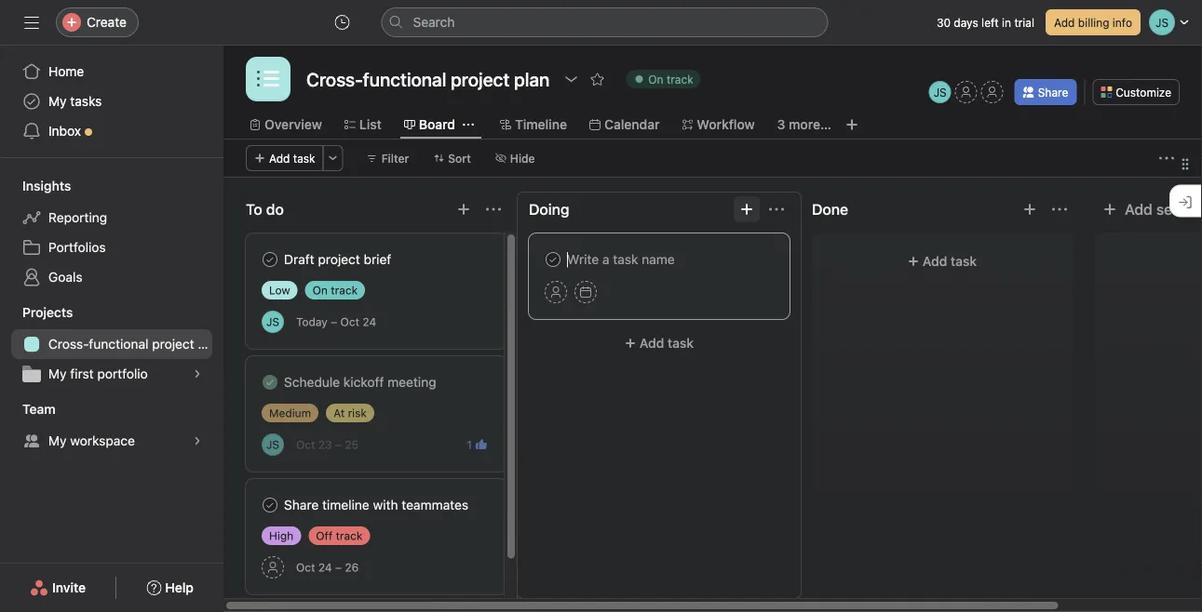 Task type: locate. For each thing, give the bounding box(es) containing it.
add
[[1054, 16, 1075, 29], [269, 152, 290, 165], [1125, 201, 1153, 218], [923, 254, 948, 269], [640, 336, 664, 351]]

on
[[649, 73, 664, 86], [313, 284, 328, 297]]

completed checkbox up high
[[259, 495, 281, 517]]

oct right today
[[340, 316, 360, 329]]

inbox
[[48, 123, 81, 139]]

create
[[87, 14, 127, 30]]

1 vertical spatial my
[[48, 367, 67, 382]]

0 vertical spatial 24
[[363, 316, 376, 329]]

2 completed checkbox from the left
[[542, 249, 564, 271]]

0 vertical spatial track
[[667, 73, 694, 86]]

1 horizontal spatial add task
[[640, 336, 694, 351]]

on track inside dropdown button
[[649, 73, 694, 86]]

on up today
[[313, 284, 328, 297]]

track
[[667, 73, 694, 86], [331, 284, 358, 297], [336, 530, 363, 543]]

js
[[934, 86, 947, 99], [266, 316, 279, 329], [266, 439, 279, 452]]

1 vertical spatial completed image
[[259, 372, 281, 394]]

projects
[[22, 305, 73, 320]]

0 vertical spatial my
[[48, 94, 67, 109]]

Completed checkbox
[[259, 249, 281, 271], [542, 249, 564, 271]]

more section actions image down hide dropdown button
[[486, 202, 501, 217]]

1 vertical spatial add task
[[923, 254, 977, 269]]

list
[[359, 117, 382, 132]]

add task image for doing
[[740, 202, 754, 217]]

– left 26
[[335, 562, 342, 575]]

1 horizontal spatial on
[[649, 73, 664, 86]]

oct for schedule
[[296, 439, 315, 452]]

1 horizontal spatial completed checkbox
[[542, 249, 564, 271]]

section
[[1157, 201, 1202, 218]]

track down draft project brief
[[331, 284, 358, 297]]

track up 'workflow' link
[[667, 73, 694, 86]]

teammates
[[402, 498, 469, 513]]

– for timeline
[[335, 562, 342, 575]]

0 horizontal spatial share
[[284, 498, 319, 513]]

medium
[[269, 407, 311, 420]]

None text field
[[302, 62, 554, 96]]

off
[[316, 530, 333, 543]]

days
[[954, 16, 979, 29]]

low
[[269, 284, 290, 297]]

hide
[[510, 152, 535, 165]]

1 vertical spatial js
[[266, 316, 279, 329]]

3 my from the top
[[48, 434, 67, 449]]

1 vertical spatial task
[[951, 254, 977, 269]]

0 vertical spatial project
[[318, 252, 360, 267]]

my inside global element
[[48, 94, 67, 109]]

24 left 26
[[318, 562, 332, 575]]

billing
[[1078, 16, 1110, 29]]

1
[[467, 439, 472, 452]]

1 vertical spatial completed checkbox
[[259, 495, 281, 517]]

0 horizontal spatial more section actions image
[[486, 202, 501, 217]]

project left plan
[[152, 337, 194, 352]]

completed checkbox for share timeline with teammates
[[259, 495, 281, 517]]

completed checkbox left draft
[[259, 249, 281, 271]]

0 vertical spatial js button
[[929, 81, 952, 103]]

1 horizontal spatial add task image
[[740, 202, 754, 217]]

sort button
[[425, 145, 480, 171]]

0 horizontal spatial on track
[[313, 284, 358, 297]]

2 vertical spatial js button
[[262, 434, 284, 456]]

1 vertical spatial completed image
[[259, 495, 281, 517]]

in
[[1002, 16, 1012, 29]]

2 horizontal spatial add task button
[[823, 245, 1062, 278]]

1 vertical spatial add task button
[[823, 245, 1062, 278]]

js button down 'low'
[[262, 311, 284, 333]]

js button
[[929, 81, 952, 103], [262, 311, 284, 333], [262, 434, 284, 456]]

draft project brief
[[284, 252, 391, 267]]

schedule kickoff meeting
[[284, 375, 436, 390]]

1 completed checkbox from the top
[[259, 372, 281, 394]]

2 vertical spatial my
[[48, 434, 67, 449]]

add billing info
[[1054, 16, 1133, 29]]

my inside "projects" element
[[48, 367, 67, 382]]

project left brief
[[318, 252, 360, 267]]

my left 'tasks'
[[48, 94, 67, 109]]

1 add task image from the left
[[456, 202, 471, 217]]

1 completed checkbox from the left
[[259, 249, 281, 271]]

js button for schedule kickoff meeting
[[262, 434, 284, 456]]

add task image
[[456, 202, 471, 217], [740, 202, 754, 217]]

2 my from the top
[[48, 367, 67, 382]]

insights element
[[0, 170, 224, 296]]

draft
[[284, 252, 314, 267]]

1 vertical spatial track
[[331, 284, 358, 297]]

add task image
[[1023, 202, 1038, 217]]

timeline
[[515, 117, 567, 132]]

completed image
[[542, 249, 564, 271], [259, 495, 281, 517]]

0 horizontal spatial on
[[313, 284, 328, 297]]

functional
[[89, 337, 149, 352]]

create button
[[56, 7, 139, 37]]

share for share timeline with teammates
[[284, 498, 319, 513]]

my for my workspace
[[48, 434, 67, 449]]

completed image for schedule kickoff meeting
[[259, 372, 281, 394]]

completed checkbox down doing
[[542, 249, 564, 271]]

0 horizontal spatial add task
[[269, 152, 315, 165]]

filter button
[[358, 145, 418, 171]]

on track down draft project brief
[[313, 284, 358, 297]]

add task
[[269, 152, 315, 165], [923, 254, 977, 269], [640, 336, 694, 351]]

Write a task name text field
[[545, 250, 774, 270]]

completed checkbox for to do
[[259, 249, 281, 271]]

1 vertical spatial –
[[335, 439, 342, 452]]

0 horizontal spatial completed image
[[259, 495, 281, 517]]

schedule
[[284, 375, 340, 390]]

0 vertical spatial oct
[[340, 316, 360, 329]]

0 horizontal spatial 24
[[318, 562, 332, 575]]

24 right today
[[363, 316, 376, 329]]

more section actions image for to do
[[486, 202, 501, 217]]

show options image
[[564, 72, 579, 87]]

1 more section actions image from the left
[[486, 202, 501, 217]]

2 vertical spatial task
[[668, 336, 694, 351]]

1 completed image from the top
[[259, 249, 281, 271]]

0 vertical spatial share
[[1038, 86, 1069, 99]]

0 vertical spatial on
[[649, 73, 664, 86]]

Completed checkbox
[[259, 372, 281, 394], [259, 495, 281, 517]]

1 horizontal spatial completed image
[[542, 249, 564, 271]]

2 completed checkbox from the top
[[259, 495, 281, 517]]

kickoff
[[344, 375, 384, 390]]

see details, my first portfolio image
[[192, 369, 203, 380]]

2 completed image from the top
[[259, 372, 281, 394]]

0 horizontal spatial add task image
[[456, 202, 471, 217]]

my
[[48, 94, 67, 109], [48, 367, 67, 382], [48, 434, 67, 449]]

today – oct 24
[[296, 316, 376, 329]]

2 vertical spatial add task button
[[529, 327, 790, 360]]

0 vertical spatial completed image
[[259, 249, 281, 271]]

0 vertical spatial on track
[[649, 73, 694, 86]]

25
[[345, 439, 359, 452]]

on track
[[649, 73, 694, 86], [313, 284, 358, 297]]

portfolio
[[97, 367, 148, 382]]

0 vertical spatial completed checkbox
[[259, 372, 281, 394]]

my inside teams element
[[48, 434, 67, 449]]

my workspace
[[48, 434, 135, 449]]

share down add billing info
[[1038, 86, 1069, 99]]

on track up calendar
[[649, 73, 694, 86]]

share button
[[1015, 79, 1077, 105]]

– left 25
[[335, 439, 342, 452]]

js button down 'medium'
[[262, 434, 284, 456]]

team
[[22, 402, 56, 417]]

timeline
[[322, 498, 370, 513]]

2 horizontal spatial more section actions image
[[1053, 202, 1067, 217]]

add task button
[[246, 145, 324, 171], [823, 245, 1062, 278], [529, 327, 790, 360]]

completed image
[[259, 249, 281, 271], [259, 372, 281, 394]]

2 vertical spatial oct
[[296, 562, 315, 575]]

hide sidebar image
[[24, 15, 39, 30]]

project
[[318, 252, 360, 267], [152, 337, 194, 352]]

meeting
[[388, 375, 436, 390]]

customize
[[1116, 86, 1172, 99]]

0 horizontal spatial task
[[293, 152, 315, 165]]

my down team on the left bottom of the page
[[48, 434, 67, 449]]

1 vertical spatial 24
[[318, 562, 332, 575]]

risk
[[348, 407, 367, 420]]

2 vertical spatial –
[[335, 562, 342, 575]]

done
[[812, 201, 849, 218]]

oct left 26
[[296, 562, 315, 575]]

completed image left draft
[[259, 249, 281, 271]]

– right today
[[331, 316, 337, 329]]

tasks
[[70, 94, 102, 109]]

reporting
[[48, 210, 107, 225]]

23
[[318, 439, 332, 452]]

0 horizontal spatial project
[[152, 337, 194, 352]]

1 my from the top
[[48, 94, 67, 109]]

1 horizontal spatial on track
[[649, 73, 694, 86]]

3 more section actions image from the left
[[1053, 202, 1067, 217]]

0 horizontal spatial add task button
[[246, 145, 324, 171]]

more section actions image left 'done' on the top right
[[769, 202, 784, 217]]

reporting link
[[11, 203, 212, 233]]

24
[[363, 316, 376, 329], [318, 562, 332, 575]]

0 horizontal spatial completed checkbox
[[259, 249, 281, 271]]

add task image left 'done' on the top right
[[740, 202, 754, 217]]

js down 'medium'
[[266, 439, 279, 452]]

oct 24 – 26
[[296, 562, 359, 575]]

my workspace link
[[11, 427, 212, 456]]

goals link
[[11, 263, 212, 292]]

list image
[[257, 68, 279, 90]]

oct 23 – 25
[[296, 439, 359, 452]]

my first portfolio link
[[11, 360, 212, 389]]

my left first at the left
[[48, 367, 67, 382]]

portfolios
[[48, 240, 106, 255]]

track right off
[[336, 530, 363, 543]]

completed image for draft project brief
[[259, 249, 281, 271]]

my tasks
[[48, 94, 102, 109]]

my for my first portfolio
[[48, 367, 67, 382]]

js down 30 at right
[[934, 86, 947, 99]]

help
[[165, 581, 194, 596]]

sort
[[448, 152, 471, 165]]

1 vertical spatial oct
[[296, 439, 315, 452]]

js down 'low'
[[266, 316, 279, 329]]

completed image down doing
[[542, 249, 564, 271]]

more section actions image right add task image on the top right of page
[[1053, 202, 1067, 217]]

–
[[331, 316, 337, 329], [335, 439, 342, 452], [335, 562, 342, 575]]

1 horizontal spatial more section actions image
[[769, 202, 784, 217]]

oct left the 23
[[296, 439, 315, 452]]

completed image up 'medium'
[[259, 372, 281, 394]]

overview
[[265, 117, 322, 132]]

add task image down the 'sort'
[[456, 202, 471, 217]]

js for schedule kickoff meeting
[[266, 439, 279, 452]]

1 horizontal spatial share
[[1038, 86, 1069, 99]]

1 vertical spatial js button
[[262, 311, 284, 333]]

completed checkbox for schedule kickoff meeting
[[259, 372, 281, 394]]

2 add task image from the left
[[740, 202, 754, 217]]

2 vertical spatial js
[[266, 439, 279, 452]]

0 vertical spatial add task
[[269, 152, 315, 165]]

task
[[293, 152, 315, 165], [951, 254, 977, 269], [668, 336, 694, 351]]

completed checkbox up 'medium'
[[259, 372, 281, 394]]

inbox link
[[11, 116, 212, 146]]

share up high
[[284, 498, 319, 513]]

0 vertical spatial completed image
[[542, 249, 564, 271]]

first
[[70, 367, 94, 382]]

doing
[[529, 201, 570, 218]]

at risk
[[334, 407, 367, 420]]

share
[[1038, 86, 1069, 99], [284, 498, 319, 513]]

on up calendar
[[649, 73, 664, 86]]

more section actions image
[[486, 202, 501, 217], [769, 202, 784, 217], [1053, 202, 1067, 217]]

at
[[334, 407, 345, 420]]

1 vertical spatial on
[[313, 284, 328, 297]]

2 more section actions image from the left
[[769, 202, 784, 217]]

completed image up high
[[259, 495, 281, 517]]

1 vertical spatial share
[[284, 498, 319, 513]]

share inside button
[[1038, 86, 1069, 99]]

trial
[[1015, 16, 1035, 29]]

2 vertical spatial track
[[336, 530, 363, 543]]

js button down 30 at right
[[929, 81, 952, 103]]

1 vertical spatial on track
[[313, 284, 358, 297]]



Task type: describe. For each thing, give the bounding box(es) containing it.
3 more… button
[[777, 115, 832, 135]]

1 button
[[463, 436, 491, 455]]

brief
[[364, 252, 391, 267]]

add section button
[[1095, 193, 1202, 226]]

more section actions image for doing
[[769, 202, 784, 217]]

portfolios link
[[11, 233, 212, 263]]

history image
[[335, 15, 350, 30]]

tab actions image
[[463, 119, 474, 130]]

1 horizontal spatial add task button
[[529, 327, 790, 360]]

my for my tasks
[[48, 94, 67, 109]]

3 more…
[[777, 117, 832, 132]]

more…
[[789, 117, 832, 132]]

my first portfolio
[[48, 367, 148, 382]]

on inside dropdown button
[[649, 73, 664, 86]]

calendar link
[[590, 115, 660, 135]]

add to starred image
[[590, 72, 605, 87]]

more actions image
[[328, 153, 339, 164]]

track inside dropdown button
[[667, 73, 694, 86]]

js button for draft project brief
[[262, 311, 284, 333]]

projects button
[[0, 304, 73, 322]]

high
[[269, 530, 294, 543]]

search button
[[381, 7, 829, 37]]

cross-functional project plan
[[48, 337, 223, 352]]

customize button
[[1093, 79, 1180, 105]]

cross-
[[48, 337, 89, 352]]

help button
[[134, 572, 206, 605]]

1 horizontal spatial 24
[[363, 316, 376, 329]]

left
[[982, 16, 999, 29]]

2 horizontal spatial add task
[[923, 254, 977, 269]]

list link
[[344, 115, 382, 135]]

home
[[48, 64, 84, 79]]

invite button
[[18, 572, 98, 605]]

add section
[[1125, 201, 1202, 218]]

track for with
[[336, 530, 363, 543]]

home link
[[11, 57, 212, 87]]

2 horizontal spatial task
[[951, 254, 977, 269]]

1 horizontal spatial project
[[318, 252, 360, 267]]

workspace
[[70, 434, 135, 449]]

to do
[[246, 201, 284, 218]]

global element
[[0, 46, 224, 157]]

off track
[[316, 530, 363, 543]]

overview link
[[250, 115, 322, 135]]

share for share
[[1038, 86, 1069, 99]]

1 horizontal spatial task
[[668, 336, 694, 351]]

with
[[373, 498, 398, 513]]

my tasks link
[[11, 87, 212, 116]]

plan
[[198, 337, 223, 352]]

add tab image
[[845, 117, 860, 132]]

26
[[345, 562, 359, 575]]

filter
[[382, 152, 409, 165]]

js for draft project brief
[[266, 316, 279, 329]]

workflow
[[697, 117, 755, 132]]

insights
[[22, 178, 71, 194]]

2 vertical spatial add task
[[640, 336, 694, 351]]

invite
[[52, 581, 86, 596]]

board link
[[404, 115, 455, 135]]

oct for share
[[296, 562, 315, 575]]

on track button
[[618, 66, 709, 92]]

completed checkbox for doing
[[542, 249, 564, 271]]

add task image for to do
[[456, 202, 471, 217]]

info
[[1113, 16, 1133, 29]]

board
[[419, 117, 455, 132]]

1 vertical spatial project
[[152, 337, 194, 352]]

calendar
[[604, 117, 660, 132]]

workflow link
[[682, 115, 755, 135]]

more section actions image for done
[[1053, 202, 1067, 217]]

track for brief
[[331, 284, 358, 297]]

insights button
[[0, 177, 71, 196]]

see details, my workspace image
[[192, 436, 203, 447]]

0 vertical spatial –
[[331, 316, 337, 329]]

0 vertical spatial js
[[934, 86, 947, 99]]

cross-functional project plan link
[[11, 330, 223, 360]]

teams element
[[0, 393, 224, 460]]

30 days left in trial
[[937, 16, 1035, 29]]

0 vertical spatial task
[[293, 152, 315, 165]]

share timeline with teammates
[[284, 498, 469, 513]]

hide button
[[487, 145, 544, 171]]

goals
[[48, 270, 82, 285]]

search
[[413, 14, 455, 30]]

projects element
[[0, 296, 224, 393]]

0 vertical spatial add task button
[[246, 145, 324, 171]]

search list box
[[381, 7, 829, 37]]

team button
[[0, 401, 56, 419]]

– for kickoff
[[335, 439, 342, 452]]

more actions image
[[1160, 151, 1175, 166]]

add billing info button
[[1046, 9, 1141, 35]]

today
[[296, 316, 328, 329]]



Task type: vqa. For each thing, say whether or not it's contained in the screenshot.
"list box"
no



